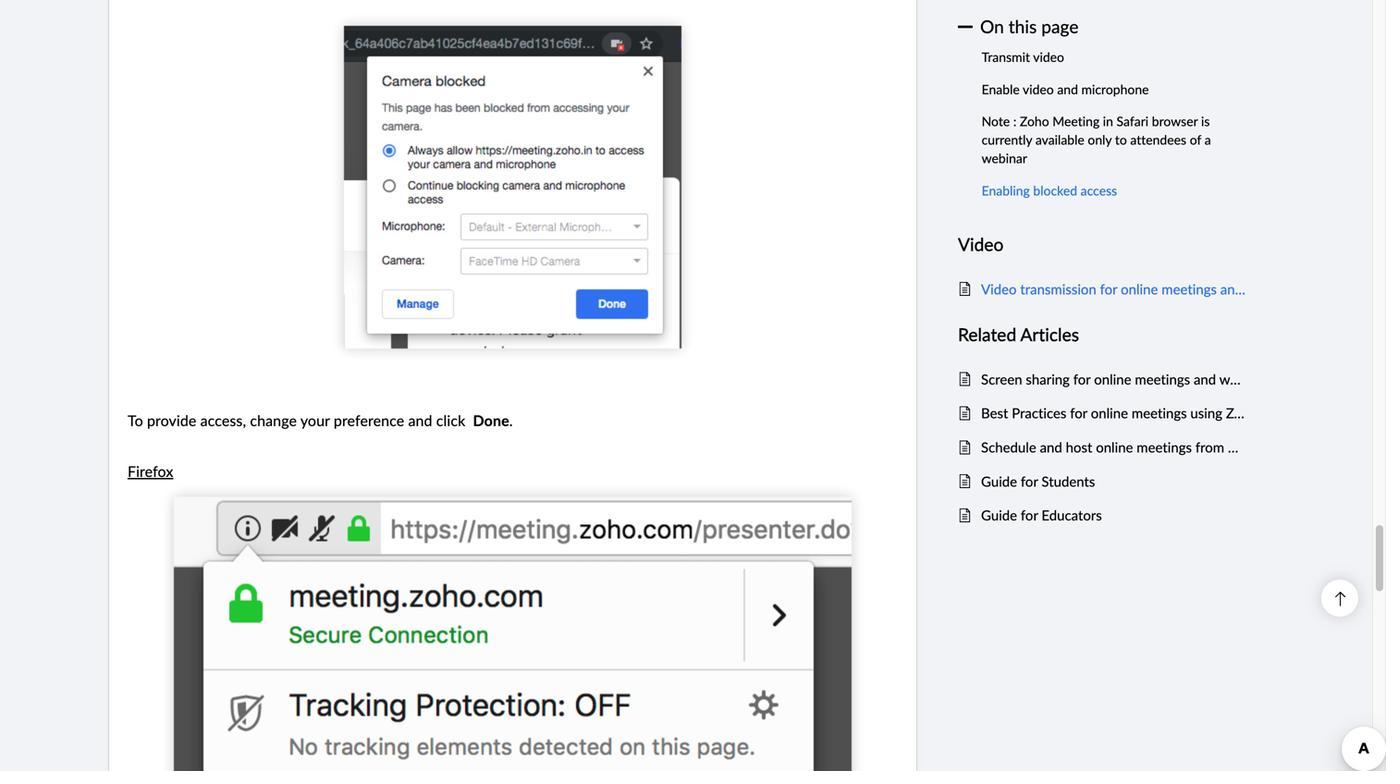 Task type: vqa. For each thing, say whether or not it's contained in the screenshot.
the Guide for Educators link
yes



Task type: locate. For each thing, give the bounding box(es) containing it.
2 guide from the top
[[981, 506, 1017, 525]]

transmit video link
[[982, 41, 1064, 73]]

for down video 'heading'
[[1100, 280, 1117, 299]]

video down page
[[1033, 48, 1064, 66]]

best
[[981, 404, 1008, 423]]

firefox
[[128, 461, 173, 481]]

online for sharing
[[1094, 370, 1131, 389]]

preference
[[334, 410, 404, 431]]

to
[[1115, 131, 1127, 149]]

webinars
[[1246, 280, 1301, 299], [1219, 370, 1274, 389]]

provide
[[147, 410, 196, 431]]

zoho for schedule and host online meetings from zoho projects
[[1228, 438, 1259, 457]]

students
[[1042, 472, 1095, 491]]

0 vertical spatial guide
[[981, 472, 1017, 491]]

and
[[1057, 80, 1078, 98], [1220, 280, 1243, 299], [1194, 370, 1216, 389], [408, 410, 432, 431], [1040, 438, 1062, 457]]

transmission
[[1020, 280, 1097, 299]]

webinars for video
[[1246, 280, 1301, 299]]

video up related
[[981, 280, 1017, 299]]

zoho right the using
[[1226, 404, 1258, 423]]

meeting up projects
[[1261, 404, 1312, 423]]

on
[[980, 14, 1004, 39]]

online down related articles heading
[[1094, 370, 1131, 389]]

video for video
[[958, 232, 1004, 256]]

1 vertical spatial meeting
[[1261, 404, 1312, 423]]

video
[[958, 232, 1004, 256], [981, 280, 1017, 299]]

from
[[1196, 438, 1224, 457]]

guide down guide for students
[[981, 506, 1017, 525]]

video down transmit video
[[1023, 80, 1054, 98]]

online for and
[[1096, 438, 1133, 457]]

for for practices
[[1070, 404, 1087, 423]]

online down screen sharing for online meetings and webinars link
[[1091, 404, 1128, 423]]

video for video transmission for online meetings and webinars
[[981, 280, 1017, 299]]

for for transmission
[[1100, 280, 1117, 299]]

related
[[958, 322, 1016, 346]]

1 vertical spatial guide
[[981, 506, 1017, 525]]

is
[[1201, 112, 1210, 130]]

transmit
[[982, 48, 1030, 66]]

meetings
[[1162, 280, 1217, 299], [1135, 370, 1190, 389], [1132, 404, 1187, 423], [1137, 438, 1192, 457]]

zoho
[[1020, 112, 1049, 130], [1226, 404, 1258, 423], [1228, 438, 1259, 457]]

a
[[1205, 131, 1211, 149]]

this
[[1009, 14, 1037, 39]]

for up guide for educators
[[1021, 472, 1038, 491]]

meetings for and
[[1137, 438, 1192, 457]]

to provide access, change your preference and click done .
[[128, 410, 513, 431]]

:
[[1013, 112, 1017, 130]]

0 horizontal spatial meeting
[[1053, 112, 1100, 130]]

for for sharing
[[1073, 370, 1091, 389]]

1 guide from the top
[[981, 472, 1017, 491]]

on this page
[[980, 14, 1079, 39]]

video down enabling
[[958, 232, 1004, 256]]

schedule and host online meetings from zoho projects link
[[981, 436, 1312, 459]]

meetings for sharing
[[1135, 370, 1190, 389]]

0 vertical spatial video
[[1033, 48, 1064, 66]]

click
[[436, 410, 465, 431]]

for
[[1100, 280, 1117, 299], [1073, 370, 1091, 389], [1070, 404, 1087, 423], [1021, 472, 1038, 491], [1021, 506, 1038, 525]]

zoho right ':'
[[1020, 112, 1049, 130]]

video transmission for online meetings and webinars link
[[981, 278, 1301, 300]]

guide
[[981, 472, 1017, 491], [981, 506, 1017, 525]]

0 vertical spatial video
[[958, 232, 1004, 256]]

for down guide for students
[[1021, 506, 1038, 525]]

practices
[[1012, 404, 1067, 423]]

guide for guide for educators
[[981, 506, 1017, 525]]

guide down schedule
[[981, 472, 1017, 491]]

screen sharing for online meetings and webinars link
[[981, 368, 1274, 391]]

your
[[300, 410, 330, 431]]

video heading
[[958, 230, 1246, 259]]

1 vertical spatial video
[[1023, 80, 1054, 98]]

note
[[982, 112, 1010, 130]]

online down video 'heading'
[[1121, 280, 1158, 299]]

access
[[1081, 182, 1117, 199]]

0 vertical spatial meeting
[[1053, 112, 1100, 130]]

best practices for online meetings using zoho meeting
[[981, 404, 1312, 423]]

meetings for practices
[[1132, 404, 1187, 423]]

guide inside "link"
[[981, 506, 1017, 525]]

for right sharing
[[1073, 370, 1091, 389]]

access,
[[200, 410, 246, 431]]

guide for guide for students
[[981, 472, 1017, 491]]

1 vertical spatial webinars
[[1219, 370, 1274, 389]]

1 horizontal spatial meeting
[[1261, 404, 1312, 423]]

zoho right from
[[1228, 438, 1259, 457]]

2 vertical spatial zoho
[[1228, 438, 1259, 457]]

to
[[128, 410, 143, 431]]

0 vertical spatial webinars
[[1246, 280, 1301, 299]]

1 vertical spatial video
[[981, 280, 1017, 299]]

1 vertical spatial zoho
[[1226, 404, 1258, 423]]

video inside 'heading'
[[958, 232, 1004, 256]]

0 vertical spatial zoho
[[1020, 112, 1049, 130]]

meeting
[[1053, 112, 1100, 130], [1261, 404, 1312, 423]]

meeting up the available
[[1053, 112, 1100, 130]]

available
[[1036, 131, 1085, 149]]

for up host
[[1070, 404, 1087, 423]]

video
[[1033, 48, 1064, 66], [1023, 80, 1054, 98]]

online
[[1121, 280, 1158, 299], [1094, 370, 1131, 389], [1091, 404, 1128, 423], [1096, 438, 1133, 457]]

online up guide for students link
[[1096, 438, 1133, 457]]



Task type: describe. For each thing, give the bounding box(es) containing it.
of
[[1190, 131, 1201, 149]]

guide for students
[[981, 472, 1095, 491]]

zoho inside note : zoho meeting in safari browser is currently available only to attendees of a webinar
[[1020, 112, 1049, 130]]

microphone
[[1081, 80, 1149, 98]]

enabling blocked access
[[982, 182, 1117, 199]]

blocked
[[1033, 182, 1077, 199]]

enabling
[[982, 182, 1030, 199]]

enable
[[982, 80, 1020, 98]]

zoho for best practices for online meetings using zoho meeting
[[1226, 404, 1258, 423]]

related articles heading
[[958, 320, 1246, 349]]

webinars for related articles
[[1219, 370, 1274, 389]]

host
[[1066, 438, 1092, 457]]

page
[[1041, 14, 1079, 39]]

video transmission for online meetings and webinars
[[981, 280, 1301, 299]]

related articles
[[958, 322, 1079, 346]]

meeting inside best practices for online meetings using zoho meeting link
[[1261, 404, 1312, 423]]

webinar
[[982, 149, 1027, 167]]

online for transmission
[[1121, 280, 1158, 299]]

guide for educators link
[[981, 504, 1246, 527]]

enable video and microphone link
[[982, 73, 1149, 105]]

guide for students link
[[981, 470, 1246, 493]]

meetings for transmission
[[1162, 280, 1217, 299]]

.
[[509, 410, 513, 431]]

online for practices
[[1091, 404, 1128, 423]]

browser
[[1152, 112, 1198, 130]]

currently
[[982, 131, 1032, 149]]

meeting inside note : zoho meeting in safari browser is currently available only to attendees of a webinar
[[1053, 112, 1100, 130]]

using
[[1191, 404, 1223, 423]]

video for enable
[[1023, 80, 1054, 98]]

note : zoho meeting in safari browser is currently available only to attendees of a webinar
[[982, 112, 1211, 167]]

attendees
[[1130, 131, 1187, 149]]

screen
[[981, 370, 1022, 389]]

done
[[473, 412, 509, 430]]

best practices for online meetings using zoho meeting link
[[981, 402, 1312, 425]]

enable video and microphone
[[982, 80, 1149, 98]]

schedule and host online meetings from zoho projects
[[981, 438, 1312, 457]]

sharing
[[1026, 370, 1070, 389]]

projects
[[1263, 438, 1312, 457]]

enabling blocked access link
[[982, 174, 1117, 206]]

articles
[[1020, 322, 1079, 346]]

change
[[250, 410, 297, 431]]

safari
[[1117, 112, 1149, 130]]

guide for educators
[[981, 506, 1102, 525]]

video for transmit
[[1033, 48, 1064, 66]]

transmit video
[[982, 48, 1064, 66]]

in
[[1103, 112, 1113, 130]]

educators
[[1042, 506, 1102, 525]]

for inside "link"
[[1021, 506, 1038, 525]]

note : zoho meeting in safari browser is currently available only to attendees of a webinar link
[[982, 105, 1246, 174]]

screen sharing for online meetings and webinars
[[981, 370, 1274, 389]]

only
[[1088, 131, 1112, 149]]

schedule
[[981, 438, 1036, 457]]



